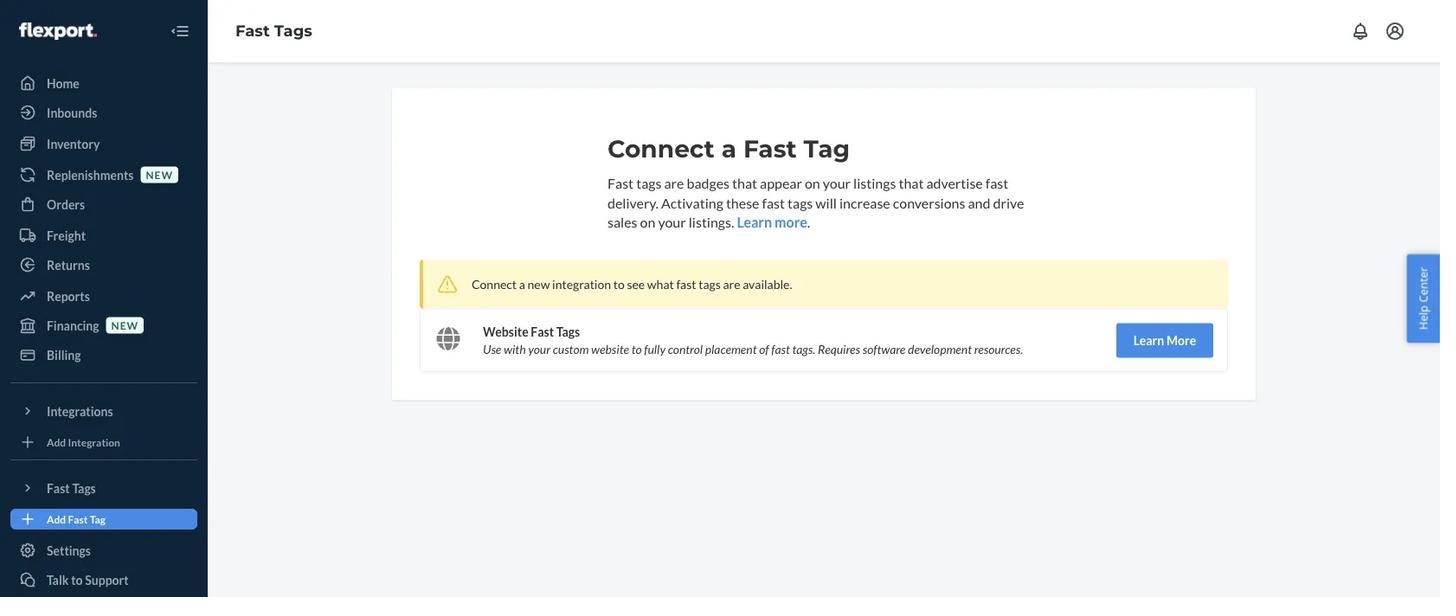 Task type: describe. For each thing, give the bounding box(es) containing it.
1 horizontal spatial fast tags
[[235, 21, 312, 40]]

fast tags button
[[10, 474, 197, 502]]

available.
[[743, 277, 793, 292]]

a for fast
[[722, 134, 737, 164]]

learn more .
[[737, 214, 811, 231]]

fully
[[644, 342, 666, 357]]

learn for learn more .
[[737, 214, 772, 231]]

help center button
[[1407, 254, 1441, 343]]

home link
[[10, 69, 197, 97]]

increase
[[840, 194, 891, 211]]

website
[[483, 325, 529, 339]]

fast up drive
[[986, 174, 1009, 191]]

0 vertical spatial on
[[805, 174, 821, 191]]

badges
[[687, 174, 730, 191]]

these
[[726, 194, 760, 211]]

orders
[[47, 197, 85, 212]]

freight link
[[10, 222, 197, 249]]

billing link
[[10, 341, 197, 369]]

replenishments
[[47, 168, 134, 182]]

1 horizontal spatial tags
[[699, 277, 721, 292]]

tags inside website fast tags use with your custom website to fully control placement of fast tags. requires software development resources.
[[557, 325, 580, 339]]

globe image
[[436, 327, 461, 351]]

settings link
[[10, 537, 197, 565]]

talk to support button
[[10, 566, 197, 594]]

freight
[[47, 228, 86, 243]]

inbounds
[[47, 105, 97, 120]]

what
[[648, 277, 674, 292]]

activating
[[661, 194, 724, 211]]

more
[[1167, 333, 1197, 348]]

new for replenishments
[[146, 168, 173, 181]]

2 that from the left
[[899, 174, 924, 191]]

integrations button
[[10, 397, 197, 425]]

open notifications image
[[1351, 21, 1371, 42]]

with
[[504, 342, 526, 357]]

delivery.
[[608, 194, 659, 211]]

close navigation image
[[170, 21, 190, 42]]

fast right what
[[677, 277, 697, 292]]

fast tags inside dropdown button
[[47, 481, 96, 496]]

tags.
[[793, 342, 816, 357]]

0 vertical spatial to
[[614, 277, 625, 292]]

orders link
[[10, 190, 197, 218]]

advertise
[[927, 174, 983, 191]]

settings
[[47, 543, 91, 558]]

add fast tag
[[47, 513, 106, 525]]

2 horizontal spatial tags
[[788, 194, 813, 211]]

sales
[[608, 214, 638, 231]]

inventory link
[[10, 130, 197, 158]]

0 vertical spatial tags
[[274, 21, 312, 40]]

1 horizontal spatial tag
[[804, 134, 850, 164]]

1 that from the left
[[733, 174, 758, 191]]

learn more button
[[737, 213, 808, 233]]

are inside 'fast tags are badges that appear on your listings that advertise fast delivery. activating these fast tags will increase conversions and drive sales on your listings.'
[[664, 174, 684, 191]]

add integration link
[[10, 432, 197, 453]]

fast tags link
[[235, 21, 312, 40]]

integration
[[68, 436, 120, 448]]

returns
[[47, 258, 90, 272]]

and
[[968, 194, 991, 211]]

of
[[759, 342, 769, 357]]

website fast tags use with your custom website to fully control placement of fast tags. requires software development resources.
[[483, 325, 1024, 357]]

a for new
[[519, 277, 525, 292]]

resources.
[[975, 342, 1024, 357]]

1 vertical spatial new
[[528, 277, 550, 292]]

inventory
[[47, 136, 100, 151]]



Task type: locate. For each thing, give the bounding box(es) containing it.
0 vertical spatial learn
[[737, 214, 772, 231]]

1 horizontal spatial connect
[[608, 134, 715, 164]]

learn more button
[[1117, 323, 1214, 358]]

fast up add fast tag
[[47, 481, 70, 496]]

0 vertical spatial fast tags
[[235, 21, 312, 40]]

2 horizontal spatial to
[[632, 342, 642, 357]]

talk to support
[[47, 573, 129, 587]]

learn down these
[[737, 214, 772, 231]]

fast
[[986, 174, 1009, 191], [762, 194, 785, 211], [677, 277, 697, 292], [772, 342, 790, 357]]

2 vertical spatial your
[[528, 342, 551, 357]]

0 horizontal spatial learn
[[737, 214, 772, 231]]

integrations
[[47, 404, 113, 419]]

drive
[[994, 194, 1025, 211]]

flexport logo image
[[19, 22, 97, 40]]

1 horizontal spatial to
[[614, 277, 625, 292]]

connect up website in the left of the page
[[472, 277, 517, 292]]

on up the will
[[805, 174, 821, 191]]

0 horizontal spatial are
[[664, 174, 684, 191]]

control
[[668, 342, 703, 357]]

fast up settings
[[68, 513, 88, 525]]

financing
[[47, 318, 99, 333]]

that
[[733, 174, 758, 191], [899, 174, 924, 191]]

custom
[[553, 342, 589, 357]]

to inside button
[[71, 573, 83, 587]]

add up settings
[[47, 513, 66, 525]]

0 horizontal spatial your
[[528, 342, 551, 357]]

fast up delivery.
[[608, 174, 634, 191]]

1 vertical spatial are
[[723, 277, 741, 292]]

talk
[[47, 573, 69, 587]]

will
[[816, 194, 837, 211]]

fast up the custom
[[531, 325, 554, 339]]

fast inside 'fast tags are badges that appear on your listings that advertise fast delivery. activating these fast tags will increase conversions and drive sales on your listings.'
[[608, 174, 634, 191]]

2 vertical spatial new
[[111, 319, 139, 332]]

development
[[908, 342, 972, 357]]

2 vertical spatial tags
[[72, 481, 96, 496]]

to left see
[[614, 277, 625, 292]]

1 vertical spatial to
[[632, 342, 642, 357]]

help center
[[1416, 267, 1432, 330]]

learn inside learn more button
[[1134, 333, 1165, 348]]

to
[[614, 277, 625, 292], [632, 342, 642, 357], [71, 573, 83, 587]]

see
[[627, 277, 645, 292]]

listings.
[[689, 214, 735, 231]]

tags right what
[[699, 277, 721, 292]]

fast tags are badges that appear on your listings that advertise fast delivery. activating these fast tags will increase conversions and drive sales on your listings.
[[608, 174, 1025, 231]]

learn for learn more
[[1134, 333, 1165, 348]]

that up these
[[733, 174, 758, 191]]

2 add from the top
[[47, 513, 66, 525]]

1 vertical spatial tags
[[557, 325, 580, 339]]

tags
[[274, 21, 312, 40], [557, 325, 580, 339], [72, 481, 96, 496]]

tags inside fast tags dropdown button
[[72, 481, 96, 496]]

new left integration
[[528, 277, 550, 292]]

add for add integration
[[47, 436, 66, 448]]

billing
[[47, 348, 81, 362]]

0 horizontal spatial connect
[[472, 277, 517, 292]]

new down 'reports' link at the left of the page
[[111, 319, 139, 332]]

use
[[483, 342, 502, 357]]

0 horizontal spatial new
[[111, 319, 139, 332]]

a up website in the left of the page
[[519, 277, 525, 292]]

software
[[863, 342, 906, 357]]

0 vertical spatial new
[[146, 168, 173, 181]]

add left integration
[[47, 436, 66, 448]]

support
[[85, 573, 129, 587]]

0 vertical spatial tag
[[804, 134, 850, 164]]

your inside website fast tags use with your custom website to fully control placement of fast tags. requires software development resources.
[[528, 342, 551, 357]]

to left 'fully'
[[632, 342, 642, 357]]

1 vertical spatial tags
[[788, 194, 813, 211]]

integration
[[552, 277, 611, 292]]

reports
[[47, 289, 90, 303]]

are up activating
[[664, 174, 684, 191]]

0 vertical spatial a
[[722, 134, 737, 164]]

1 horizontal spatial learn
[[1134, 333, 1165, 348]]

1 vertical spatial connect
[[472, 277, 517, 292]]

placement
[[705, 342, 757, 357]]

help
[[1416, 306, 1432, 330]]

0 horizontal spatial tags
[[72, 481, 96, 496]]

website
[[591, 342, 629, 357]]

to inside website fast tags use with your custom website to fully control placement of fast tags. requires software development resources.
[[632, 342, 642, 357]]

0 vertical spatial add
[[47, 436, 66, 448]]

2 horizontal spatial your
[[823, 174, 851, 191]]

new
[[146, 168, 173, 181], [528, 277, 550, 292], [111, 319, 139, 332]]

returns link
[[10, 251, 197, 279]]

1 vertical spatial tag
[[90, 513, 106, 525]]

1 horizontal spatial that
[[899, 174, 924, 191]]

your
[[823, 174, 851, 191], [658, 214, 686, 231], [528, 342, 551, 357]]

1 vertical spatial add
[[47, 513, 66, 525]]

0 vertical spatial are
[[664, 174, 684, 191]]

fast inside website fast tags use with your custom website to fully control placement of fast tags. requires software development resources.
[[531, 325, 554, 339]]

connect
[[608, 134, 715, 164], [472, 277, 517, 292]]

tag
[[804, 134, 850, 164], [90, 513, 106, 525]]

requires
[[818, 342, 861, 357]]

add
[[47, 436, 66, 448], [47, 513, 66, 525]]

learn more
[[1134, 333, 1197, 348]]

home
[[47, 76, 79, 90]]

fast right the of
[[772, 342, 790, 357]]

tags
[[637, 174, 662, 191], [788, 194, 813, 211], [699, 277, 721, 292]]

your up the will
[[823, 174, 851, 191]]

new for financing
[[111, 319, 139, 332]]

1 vertical spatial your
[[658, 214, 686, 231]]

connect up badges
[[608, 134, 715, 164]]

fast inside dropdown button
[[47, 481, 70, 496]]

connect a new integration to see what fast tags are available.
[[472, 277, 793, 292]]

to right "talk"
[[71, 573, 83, 587]]

reports link
[[10, 282, 197, 310]]

center
[[1416, 267, 1432, 303]]

0 vertical spatial tags
[[637, 174, 662, 191]]

0 horizontal spatial that
[[733, 174, 758, 191]]

listings
[[854, 174, 896, 191]]

1 horizontal spatial are
[[723, 277, 741, 292]]

fast right close navigation icon
[[235, 21, 270, 40]]

add integration
[[47, 436, 120, 448]]

add fast tag link
[[10, 509, 197, 530]]

1 horizontal spatial a
[[722, 134, 737, 164]]

open account menu image
[[1385, 21, 1406, 42]]

2 horizontal spatial tags
[[557, 325, 580, 339]]

fast up learn more .
[[762, 194, 785, 211]]

tag down fast tags dropdown button
[[90, 513, 106, 525]]

are
[[664, 174, 684, 191], [723, 277, 741, 292]]

your right with
[[528, 342, 551, 357]]

learn
[[737, 214, 772, 231], [1134, 333, 1165, 348]]

1 vertical spatial a
[[519, 277, 525, 292]]

are left the available. at the right
[[723, 277, 741, 292]]

new up orders link
[[146, 168, 173, 181]]

0 vertical spatial connect
[[608, 134, 715, 164]]

a
[[722, 134, 737, 164], [519, 277, 525, 292]]

1 horizontal spatial on
[[805, 174, 821, 191]]

connect a fast tag
[[608, 134, 850, 164]]

2 horizontal spatial new
[[528, 277, 550, 292]]

on
[[805, 174, 821, 191], [640, 214, 656, 231]]

fast
[[235, 21, 270, 40], [744, 134, 797, 164], [608, 174, 634, 191], [531, 325, 554, 339], [47, 481, 70, 496], [68, 513, 88, 525]]

connect for connect a new integration to see what fast tags are available.
[[472, 277, 517, 292]]

fast inside website fast tags use with your custom website to fully control placement of fast tags. requires software development resources.
[[772, 342, 790, 357]]

0 horizontal spatial tag
[[90, 513, 106, 525]]

on down delivery.
[[640, 214, 656, 231]]

1 vertical spatial learn
[[1134, 333, 1165, 348]]

1 vertical spatial on
[[640, 214, 656, 231]]

1 horizontal spatial your
[[658, 214, 686, 231]]

2 vertical spatial to
[[71, 573, 83, 587]]

fast tags
[[235, 21, 312, 40], [47, 481, 96, 496]]

0 vertical spatial your
[[823, 174, 851, 191]]

tags up .
[[788, 194, 813, 211]]

connect for connect a fast tag
[[608, 134, 715, 164]]

0 horizontal spatial to
[[71, 573, 83, 587]]

learn left "more" at the bottom
[[1134, 333, 1165, 348]]

1 add from the top
[[47, 436, 66, 448]]

tags up delivery.
[[637, 174, 662, 191]]

more
[[775, 214, 808, 231]]

1 vertical spatial fast tags
[[47, 481, 96, 496]]

inbounds link
[[10, 99, 197, 126]]

1 horizontal spatial new
[[146, 168, 173, 181]]

a up badges
[[722, 134, 737, 164]]

0 horizontal spatial tags
[[637, 174, 662, 191]]

that up conversions
[[899, 174, 924, 191]]

appear
[[760, 174, 802, 191]]

fast up appear
[[744, 134, 797, 164]]

your down activating
[[658, 214, 686, 231]]

0 horizontal spatial on
[[640, 214, 656, 231]]

add for add fast tag
[[47, 513, 66, 525]]

0 horizontal spatial a
[[519, 277, 525, 292]]

.
[[808, 214, 811, 231]]

tag up the will
[[804, 134, 850, 164]]

2 vertical spatial tags
[[699, 277, 721, 292]]

0 horizontal spatial fast tags
[[47, 481, 96, 496]]

1 horizontal spatial tags
[[274, 21, 312, 40]]

conversions
[[893, 194, 966, 211]]



Task type: vqa. For each thing, say whether or not it's contained in the screenshot.
search icon
no



